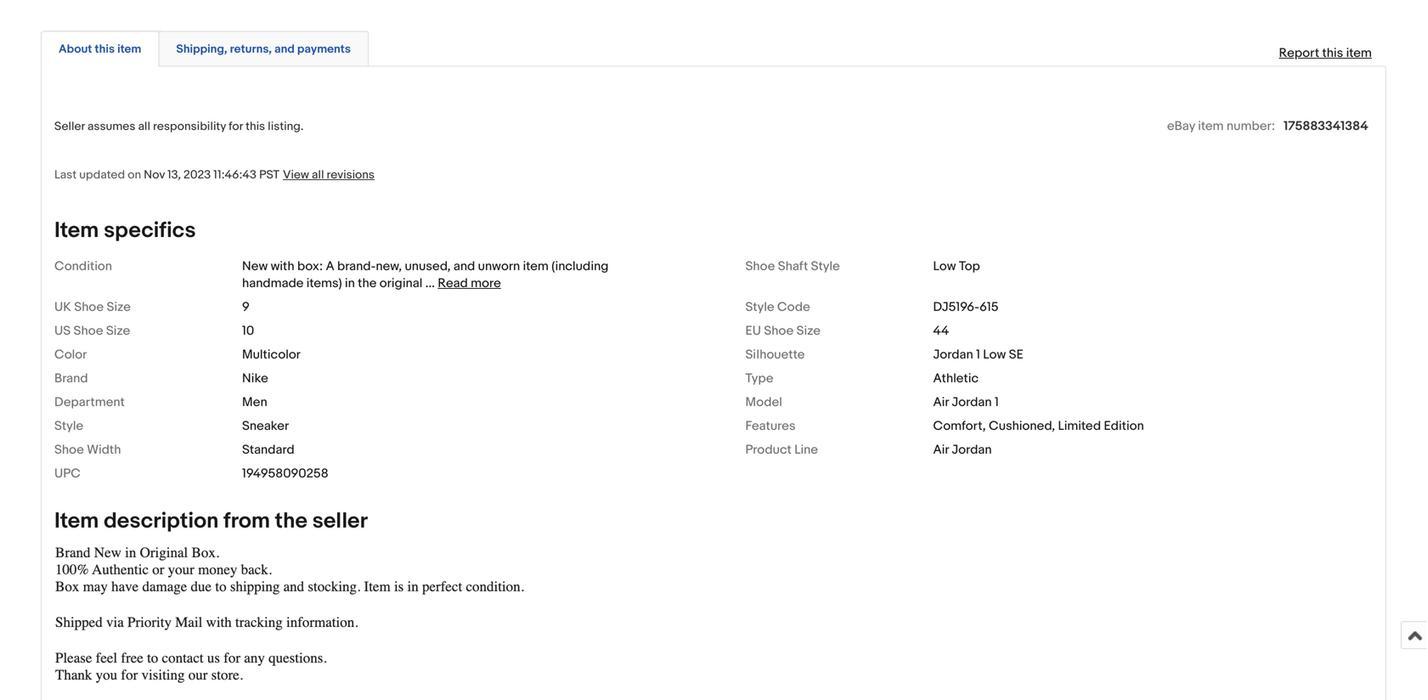 Task type: describe. For each thing, give the bounding box(es) containing it.
new with box: a brand-new, unused, and unworn item (including handmade items) in the original ...
[[242, 259, 609, 291]]

description
[[104, 508, 219, 535]]

product line
[[746, 442, 819, 458]]

code
[[778, 300, 811, 315]]

athletic
[[934, 371, 979, 386]]

air for air jordan 1
[[934, 395, 949, 410]]

0 vertical spatial low
[[934, 259, 957, 274]]

item for item specifics
[[54, 218, 99, 244]]

more
[[471, 276, 501, 291]]

original
[[380, 276, 423, 291]]

read more
[[438, 276, 501, 291]]

44
[[934, 323, 950, 339]]

item specifics
[[54, 218, 196, 244]]

new,
[[376, 259, 402, 274]]

shipping, returns, and payments button
[[176, 41, 351, 57]]

0 vertical spatial jordan
[[934, 347, 974, 362]]

box:
[[297, 259, 323, 274]]

silhouette
[[746, 347, 805, 362]]

unused,
[[405, 259, 451, 274]]

1 vertical spatial low
[[984, 347, 1007, 362]]

uk shoe size
[[54, 300, 131, 315]]

limited
[[1059, 419, 1102, 434]]

view all revisions link
[[280, 167, 375, 182]]

standard
[[242, 442, 295, 458]]

1 horizontal spatial all
[[312, 168, 324, 182]]

payments
[[297, 42, 351, 56]]

shoe left the shaft
[[746, 259, 776, 274]]

low top
[[934, 259, 981, 274]]

read
[[438, 276, 468, 291]]

size for uk shoe size
[[107, 300, 131, 315]]

multicolor
[[242, 347, 301, 362]]

this for report
[[1323, 45, 1344, 61]]

item inside new with box: a brand-new, unused, and unworn item (including handmade items) in the original ...
[[523, 259, 549, 274]]

seller
[[313, 508, 368, 535]]

pst
[[259, 168, 280, 182]]

department
[[54, 395, 125, 410]]

item right ebay
[[1199, 118, 1224, 134]]

ebay item number: 175883341384
[[1168, 118, 1369, 134]]

listing.
[[268, 119, 304, 134]]

11:46:43
[[214, 168, 257, 182]]

0 horizontal spatial the
[[275, 508, 308, 535]]

about
[[59, 42, 92, 56]]

model
[[746, 395, 783, 410]]

on
[[128, 168, 141, 182]]

report this item link
[[1271, 37, 1381, 69]]

style for style code
[[746, 300, 775, 315]]

color
[[54, 347, 87, 362]]

last
[[54, 168, 77, 182]]

eu
[[746, 323, 762, 339]]

men
[[242, 395, 267, 410]]

shipping,
[[176, 42, 227, 56]]

from
[[224, 508, 270, 535]]

assumes
[[88, 119, 136, 134]]

about this item
[[59, 42, 141, 56]]

us shoe size
[[54, 323, 130, 339]]

size for eu shoe size
[[797, 323, 821, 339]]

report this item
[[1280, 45, 1373, 61]]

new
[[242, 259, 268, 274]]

...
[[426, 276, 435, 291]]

10
[[242, 323, 254, 339]]

air for air jordan
[[934, 442, 949, 458]]

type
[[746, 371, 774, 386]]

0 vertical spatial style
[[811, 259, 840, 274]]

194958090258
[[242, 466, 329, 481]]

1 horizontal spatial this
[[246, 119, 265, 134]]

condition
[[54, 259, 112, 274]]

items)
[[307, 276, 342, 291]]

specifics
[[104, 218, 196, 244]]

report
[[1280, 45, 1320, 61]]

item for item description from the seller
[[54, 508, 99, 535]]

sneaker
[[242, 419, 289, 434]]

item right report
[[1347, 45, 1373, 61]]

returns,
[[230, 42, 272, 56]]

about this item button
[[59, 41, 141, 57]]

top
[[959, 259, 981, 274]]

size for us shoe size
[[106, 323, 130, 339]]



Task type: vqa. For each thing, say whether or not it's contained in the screenshot.
Nigeria,
no



Task type: locate. For each thing, give the bounding box(es) containing it.
dj5196-615
[[934, 300, 999, 315]]

615
[[980, 300, 999, 315]]

1 vertical spatial the
[[275, 508, 308, 535]]

cushioned,
[[989, 419, 1056, 434]]

2023
[[184, 168, 211, 182]]

1 horizontal spatial the
[[358, 276, 377, 291]]

1 vertical spatial 1
[[995, 395, 999, 410]]

1 horizontal spatial low
[[984, 347, 1007, 362]]

low left the se
[[984, 347, 1007, 362]]

the right from
[[275, 508, 308, 535]]

for
[[229, 119, 243, 134]]

0 horizontal spatial all
[[138, 119, 150, 134]]

1 air from the top
[[934, 395, 949, 410]]

shoe down style code
[[764, 323, 794, 339]]

and right returns,
[[275, 42, 295, 56]]

tab list
[[41, 27, 1387, 67]]

1 horizontal spatial 1
[[995, 395, 999, 410]]

0 horizontal spatial style
[[54, 419, 83, 434]]

revisions
[[327, 168, 375, 182]]

(including
[[552, 259, 609, 274]]

this right about
[[95, 42, 115, 56]]

last updated on nov 13, 2023 11:46:43 pst view all revisions
[[54, 168, 375, 182]]

the inside new with box: a brand-new, unused, and unworn item (including handmade items) in the original ...
[[358, 276, 377, 291]]

1 vertical spatial style
[[746, 300, 775, 315]]

style up eu
[[746, 300, 775, 315]]

ebay
[[1168, 118, 1196, 134]]

shoe up the upc
[[54, 442, 84, 458]]

style code
[[746, 300, 811, 315]]

and
[[275, 42, 295, 56], [454, 259, 475, 274]]

low
[[934, 259, 957, 274], [984, 347, 1007, 362]]

1 up cushioned,
[[995, 395, 999, 410]]

this
[[95, 42, 115, 56], [1323, 45, 1344, 61], [246, 119, 265, 134]]

eu shoe size
[[746, 323, 821, 339]]

handmade
[[242, 276, 304, 291]]

jordan up the athletic
[[934, 347, 974, 362]]

2 air from the top
[[934, 442, 949, 458]]

jordan up comfort,
[[952, 395, 992, 410]]

size down 'code'
[[797, 323, 821, 339]]

item right unworn
[[523, 259, 549, 274]]

shoe shaft style
[[746, 259, 840, 274]]

edition
[[1104, 419, 1145, 434]]

view
[[283, 168, 309, 182]]

tab list containing about this item
[[41, 27, 1387, 67]]

1
[[977, 347, 981, 362], [995, 395, 999, 410]]

175883341384
[[1284, 118, 1369, 134]]

shoe up us shoe size
[[74, 300, 104, 315]]

2 vertical spatial jordan
[[952, 442, 992, 458]]

line
[[795, 442, 819, 458]]

jordan 1 low se
[[934, 347, 1024, 362]]

0 horizontal spatial and
[[275, 42, 295, 56]]

0 vertical spatial all
[[138, 119, 150, 134]]

read more button
[[438, 276, 501, 291]]

comfort, cushioned, limited edition
[[934, 419, 1145, 434]]

shipping, returns, and payments
[[176, 42, 351, 56]]

low left top
[[934, 259, 957, 274]]

shoe for us shoe size
[[74, 323, 103, 339]]

and inside the shipping, returns, and payments button
[[275, 42, 295, 56]]

style
[[811, 259, 840, 274], [746, 300, 775, 315], [54, 419, 83, 434]]

1 vertical spatial jordan
[[952, 395, 992, 410]]

air down comfort,
[[934, 442, 949, 458]]

shoe down uk shoe size
[[74, 323, 103, 339]]

2 vertical spatial style
[[54, 419, 83, 434]]

features
[[746, 419, 796, 434]]

jordan down comfort,
[[952, 442, 992, 458]]

0 horizontal spatial this
[[95, 42, 115, 56]]

style right the shaft
[[811, 259, 840, 274]]

air jordan 1
[[934, 395, 999, 410]]

item description from the seller
[[54, 508, 368, 535]]

1 vertical spatial air
[[934, 442, 949, 458]]

item down the upc
[[54, 508, 99, 535]]

size
[[107, 300, 131, 315], [106, 323, 130, 339], [797, 323, 821, 339]]

the right in
[[358, 276, 377, 291]]

1 vertical spatial item
[[54, 508, 99, 535]]

updated
[[79, 168, 125, 182]]

and inside new with box: a brand-new, unused, and unworn item (including handmade items) in the original ...
[[454, 259, 475, 274]]

jordan for air jordan
[[952, 442, 992, 458]]

size down uk shoe size
[[106, 323, 130, 339]]

and up the read more button
[[454, 259, 475, 274]]

brand
[[54, 371, 88, 386]]

in
[[345, 276, 355, 291]]

size up us shoe size
[[107, 300, 131, 315]]

shoe for uk shoe size
[[74, 300, 104, 315]]

this right for
[[246, 119, 265, 134]]

0 vertical spatial the
[[358, 276, 377, 291]]

nike
[[242, 371, 268, 386]]

comfort,
[[934, 419, 986, 434]]

uk
[[54, 300, 71, 315]]

jordan for air jordan 1
[[952, 395, 992, 410]]

0 vertical spatial 1
[[977, 347, 981, 362]]

9
[[242, 300, 250, 315]]

number:
[[1227, 118, 1276, 134]]

style for style
[[54, 419, 83, 434]]

this right report
[[1323, 45, 1344, 61]]

the
[[358, 276, 377, 291], [275, 508, 308, 535]]

this for about
[[95, 42, 115, 56]]

1 vertical spatial all
[[312, 168, 324, 182]]

shoe width
[[54, 442, 121, 458]]

se
[[1009, 347, 1024, 362]]

dj5196-
[[934, 300, 980, 315]]

nov
[[144, 168, 165, 182]]

all right the view
[[312, 168, 324, 182]]

item right about
[[117, 42, 141, 56]]

air down the athletic
[[934, 395, 949, 410]]

13,
[[168, 168, 181, 182]]

this inside button
[[95, 42, 115, 56]]

upc
[[54, 466, 81, 481]]

0 vertical spatial item
[[54, 218, 99, 244]]

jordan
[[934, 347, 974, 362], [952, 395, 992, 410], [952, 442, 992, 458]]

2 horizontal spatial style
[[811, 259, 840, 274]]

shoe for eu shoe size
[[764, 323, 794, 339]]

0 vertical spatial air
[[934, 395, 949, 410]]

item
[[117, 42, 141, 56], [1347, 45, 1373, 61], [1199, 118, 1224, 134], [523, 259, 549, 274]]

width
[[87, 442, 121, 458]]

0 horizontal spatial 1
[[977, 347, 981, 362]]

1 horizontal spatial and
[[454, 259, 475, 274]]

unworn
[[478, 259, 520, 274]]

shaft
[[778, 259, 809, 274]]

item up condition
[[54, 218, 99, 244]]

1 horizontal spatial style
[[746, 300, 775, 315]]

product
[[746, 442, 792, 458]]

0 vertical spatial and
[[275, 42, 295, 56]]

with
[[271, 259, 295, 274]]

2 horizontal spatial this
[[1323, 45, 1344, 61]]

air jordan
[[934, 442, 992, 458]]

style up shoe width at the left
[[54, 419, 83, 434]]

a
[[326, 259, 335, 274]]

0 horizontal spatial low
[[934, 259, 957, 274]]

2 item from the top
[[54, 508, 99, 535]]

brand-
[[337, 259, 376, 274]]

all right "assumes" at top left
[[138, 119, 150, 134]]

seller
[[54, 119, 85, 134]]

1 vertical spatial and
[[454, 259, 475, 274]]

seller assumes all responsibility for this listing.
[[54, 119, 304, 134]]

shoe
[[746, 259, 776, 274], [74, 300, 104, 315], [74, 323, 103, 339], [764, 323, 794, 339], [54, 442, 84, 458]]

1 up the athletic
[[977, 347, 981, 362]]

item
[[54, 218, 99, 244], [54, 508, 99, 535]]

item inside button
[[117, 42, 141, 56]]

us
[[54, 323, 71, 339]]

1 item from the top
[[54, 218, 99, 244]]



